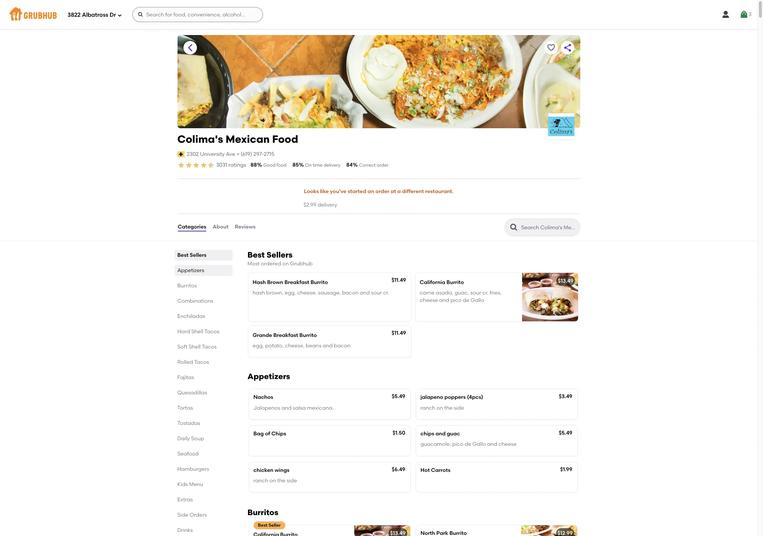 Task type: vqa. For each thing, say whether or not it's contained in the screenshot.
16,
no



Task type: describe. For each thing, give the bounding box(es) containing it.
3822 albatross dr
[[68, 11, 116, 18]]

0 vertical spatial order
[[377, 163, 389, 168]]

north park burrito image
[[521, 526, 577, 536]]

categories button
[[177, 214, 207, 241]]

enchiladas tab
[[177, 312, 230, 320]]

3
[[749, 11, 752, 17]]

like
[[320, 188, 329, 195]]

bacon for sausage,
[[342, 290, 359, 296]]

0 horizontal spatial svg image
[[117, 13, 122, 17]]

kids menu tab
[[177, 481, 230, 488]]

hard
[[177, 328, 190, 335]]

2 vertical spatial tacos
[[194, 359, 209, 365]]

Search Colima's Mexican Food search field
[[521, 224, 578, 231]]

hash
[[253, 279, 266, 286]]

chips
[[421, 431, 434, 437]]

hard shell tacos
[[177, 328, 219, 335]]

• (619) 297-2715
[[237, 151, 274, 157]]

about button
[[212, 214, 229, 241]]

1 vertical spatial cheese,
[[285, 343, 305, 349]]

mexicana.
[[307, 405, 334, 411]]

daily soup
[[177, 436, 204, 442]]

bag
[[253, 431, 264, 437]]

on inside best sellers most ordered on grubhub
[[282, 261, 289, 267]]

85
[[293, 162, 299, 168]]

bacon for and
[[334, 343, 350, 349]]

different
[[402, 188, 424, 195]]

cr,
[[482, 290, 489, 296]]

best seller
[[258, 523, 281, 528]]

tortas tab
[[177, 404, 230, 412]]

side for wings
[[287, 478, 297, 484]]

correct order
[[359, 163, 389, 168]]

the for poppers
[[444, 405, 453, 411]]

best for best sellers most ordered on grubhub
[[247, 250, 265, 259]]

on
[[305, 163, 312, 168]]

soft
[[177, 344, 187, 350]]

mexican
[[226, 133, 270, 145]]

main navigation navigation
[[0, 0, 758, 29]]

soft shell tacos
[[177, 344, 217, 350]]

best seller button
[[249, 522, 410, 536]]

combinations tab
[[177, 297, 230, 305]]

on time delivery
[[305, 163, 340, 168]]

soup
[[191, 436, 204, 442]]

colima's mexican food
[[177, 133, 298, 145]]

search icon image
[[509, 223, 518, 232]]

shell for hard
[[191, 328, 203, 335]]

1 horizontal spatial burritos
[[247, 508, 278, 517]]

good food
[[263, 163, 287, 168]]

1 vertical spatial breakfast
[[273, 332, 298, 339]]

$5.49 for jalapenos and salsa mexicana.
[[392, 394, 405, 400]]

looks
[[304, 188, 319, 195]]

at
[[391, 188, 396, 195]]

hot
[[421, 467, 430, 474]]

carne
[[420, 290, 435, 296]]

and inside carne asada, guac, sour cr, fries, cheese and pico de gallo
[[439, 297, 449, 304]]

cr.
[[383, 290, 389, 296]]

1 horizontal spatial california burrito image
[[522, 273, 578, 321]]

caret left icon image
[[186, 43, 195, 52]]

chicken
[[253, 467, 273, 474]]

most
[[247, 261, 260, 267]]

297-
[[253, 151, 264, 157]]

a
[[397, 188, 401, 195]]

1 horizontal spatial svg image
[[138, 12, 144, 18]]

restaurant.
[[425, 188, 454, 195]]

seafood tab
[[177, 450, 230, 458]]

3031
[[216, 162, 227, 168]]

california
[[420, 279, 445, 286]]

0 vertical spatial delivery
[[324, 163, 340, 168]]

quesadillas tab
[[177, 389, 230, 397]]

good
[[263, 163, 276, 168]]

save this restaurant button
[[544, 41, 558, 54]]

jalapenos
[[253, 405, 280, 411]]

1 vertical spatial delivery
[[318, 202, 337, 208]]

fajitas
[[177, 374, 194, 381]]

3031 ratings
[[216, 162, 246, 168]]

side
[[177, 512, 188, 518]]

sour inside carne asada, guac, sour cr, fries, cheese and pico de gallo
[[470, 290, 481, 296]]

hash brown breakfast burrito
[[253, 279, 328, 286]]

combinations
[[177, 298, 213, 304]]

orders
[[190, 512, 207, 518]]

salsa
[[293, 405, 306, 411]]

kids menu
[[177, 481, 203, 488]]

drinks
[[177, 527, 193, 534]]

(4pcs)
[[467, 394, 483, 401]]

jalapeno
[[421, 394, 443, 401]]

categories
[[178, 224, 206, 230]]

ranch for chicken
[[253, 478, 268, 484]]

tostadas
[[177, 420, 200, 427]]

(619) 297-2715 button
[[241, 151, 274, 158]]

tortas
[[177, 405, 193, 411]]

1 svg image from the left
[[721, 10, 730, 19]]

california burrito image inside best seller button
[[354, 526, 410, 536]]

hard shell tacos tab
[[177, 328, 230, 336]]

1 sour from the left
[[371, 290, 382, 296]]

$1.50
[[393, 430, 405, 436]]

2302 university ave
[[187, 151, 235, 157]]

hamburgers
[[177, 466, 209, 472]]

of
[[265, 431, 270, 437]]

guac
[[447, 431, 460, 437]]

hamburgers tab
[[177, 465, 230, 473]]

jalapenos and salsa mexicana.
[[253, 405, 334, 411]]

chips
[[271, 431, 286, 437]]

2302
[[187, 151, 199, 157]]

rolled tacos tab
[[177, 358, 230, 366]]

$11.49 for egg, potato, cheese, beans and bacon
[[392, 330, 406, 336]]

appetizers tab
[[177, 267, 230, 274]]

$2.99 delivery
[[304, 202, 337, 208]]

$3.49
[[559, 394, 572, 400]]

ave
[[226, 151, 235, 157]]

egg, potato, cheese, beans and bacon
[[253, 343, 350, 349]]

best sellers
[[177, 252, 207, 258]]



Task type: locate. For each thing, give the bounding box(es) containing it.
1 horizontal spatial appetizers
[[247, 372, 290, 381]]

3 button
[[740, 8, 752, 21]]

shell for soft
[[189, 344, 201, 350]]

best inside best sellers most ordered on grubhub
[[247, 250, 265, 259]]

best up appetizers 'tab'
[[177, 252, 189, 258]]

burritos up "combinations"
[[177, 283, 197, 289]]

$11.49 for hash brown, egg, cheese, sausage, bacon and sour cr.
[[392, 277, 406, 283]]

the down jalapeno poppers (4pcs)
[[444, 405, 453, 411]]

$13.49
[[558, 278, 574, 284]]

1 vertical spatial burritos
[[247, 508, 278, 517]]

$5.49 down the $3.49 on the bottom right
[[559, 430, 572, 436]]

0 vertical spatial california burrito image
[[522, 273, 578, 321]]

time
[[313, 163, 323, 168]]

breakfast
[[285, 279, 309, 286], [273, 332, 298, 339]]

ranch for jalapeno
[[421, 405, 435, 411]]

hot carrots
[[421, 467, 451, 474]]

correct
[[359, 163, 376, 168]]

gallo
[[471, 297, 484, 304], [472, 441, 486, 448]]

egg, down grande
[[253, 343, 264, 349]]

Search for food, convenience, alcohol... search field
[[132, 7, 263, 22]]

0 vertical spatial ranch on the side
[[421, 405, 464, 411]]

1 vertical spatial shell
[[189, 344, 201, 350]]

0 horizontal spatial sour
[[371, 290, 382, 296]]

jalapeno poppers (4pcs)
[[421, 394, 483, 401]]

1 horizontal spatial sellers
[[267, 250, 293, 259]]

california burrito
[[420, 279, 464, 286]]

0 vertical spatial egg,
[[285, 290, 296, 296]]

cheese,
[[297, 290, 317, 296], [285, 343, 305, 349]]

de right guacamole,
[[465, 441, 471, 448]]

1 vertical spatial ranch
[[253, 478, 268, 484]]

•
[[237, 151, 239, 157]]

grande breakfast burrito
[[253, 332, 317, 339]]

1 horizontal spatial ranch
[[421, 405, 435, 411]]

soft shell tacos tab
[[177, 343, 230, 351]]

tacos up rolled tacos tab
[[202, 344, 217, 350]]

2 $11.49 from the top
[[392, 330, 406, 336]]

0 vertical spatial side
[[454, 405, 464, 411]]

grande
[[253, 332, 272, 339]]

0 vertical spatial tacos
[[204, 328, 219, 335]]

food
[[277, 163, 287, 168]]

tostadas tab
[[177, 419, 230, 427]]

appetizers down the best sellers
[[177, 267, 204, 274]]

0 vertical spatial $11.49
[[392, 277, 406, 283]]

guacamole,
[[421, 441, 451, 448]]

1 vertical spatial bacon
[[334, 343, 350, 349]]

order inside button
[[376, 188, 389, 195]]

star icon image
[[177, 162, 185, 169], [185, 162, 192, 169], [192, 162, 200, 169], [200, 162, 207, 169], [207, 162, 215, 169], [207, 162, 215, 169]]

and
[[360, 290, 370, 296], [439, 297, 449, 304], [323, 343, 333, 349], [282, 405, 292, 411], [436, 431, 446, 437], [487, 441, 497, 448]]

dr
[[110, 11, 116, 18]]

de down guac,
[[463, 297, 469, 304]]

$5.49
[[392, 394, 405, 400], [559, 430, 572, 436]]

daily soup tab
[[177, 435, 230, 443]]

1 vertical spatial $11.49
[[392, 330, 406, 336]]

cheese inside carne asada, guac, sour cr, fries, cheese and pico de gallo
[[420, 297, 438, 304]]

drinks tab
[[177, 527, 230, 534]]

quesadillas
[[177, 390, 207, 396]]

rolled
[[177, 359, 193, 365]]

bacon right the sausage,
[[342, 290, 359, 296]]

appetizers up nachos
[[247, 372, 290, 381]]

started
[[348, 188, 366, 195]]

$5.49 for guacamole, pico de gallo and cheese
[[559, 430, 572, 436]]

1 horizontal spatial ranch on the side
[[421, 405, 464, 411]]

pico down guac,
[[451, 297, 462, 304]]

0 horizontal spatial $5.49
[[392, 394, 405, 400]]

svg image inside 3 button
[[740, 10, 749, 19]]

1 vertical spatial side
[[287, 478, 297, 484]]

nachos
[[253, 394, 273, 401]]

burrito up the hash brown, egg, cheese, sausage, bacon and sour cr. in the bottom of the page
[[311, 279, 328, 286]]

delivery right the time
[[324, 163, 340, 168]]

the down wings at the left
[[277, 478, 286, 484]]

looks like you've started an order at a different restaurant.
[[304, 188, 454, 195]]

on
[[282, 261, 289, 267], [437, 405, 443, 411], [270, 478, 276, 484]]

1 horizontal spatial the
[[444, 405, 453, 411]]

0 vertical spatial $5.49
[[392, 394, 405, 400]]

1 horizontal spatial side
[[454, 405, 464, 411]]

burritos tab
[[177, 282, 230, 290]]

1 vertical spatial pico
[[452, 441, 463, 448]]

side for poppers
[[454, 405, 464, 411]]

tacos for soft shell tacos
[[202, 344, 217, 350]]

best inside tab
[[177, 252, 189, 258]]

best left seller on the bottom of page
[[258, 523, 268, 528]]

0 vertical spatial shell
[[191, 328, 203, 335]]

84
[[346, 162, 353, 168]]

1 vertical spatial gallo
[[472, 441, 486, 448]]

1 horizontal spatial svg image
[[740, 10, 749, 19]]

ranch down the 'jalapeno'
[[421, 405, 435, 411]]

on right ordered
[[282, 261, 289, 267]]

$5.49 left the 'jalapeno'
[[392, 394, 405, 400]]

88
[[251, 162, 257, 168]]

best sellers most ordered on grubhub
[[247, 250, 313, 267]]

0 vertical spatial ranch
[[421, 405, 435, 411]]

save this restaurant image
[[547, 43, 556, 52]]

an
[[368, 188, 374, 195]]

burrito up guac,
[[447, 279, 464, 286]]

poppers
[[445, 394, 466, 401]]

pico
[[451, 297, 462, 304], [452, 441, 463, 448]]

burrito up 'beans'
[[299, 332, 317, 339]]

sellers for best sellers most ordered on grubhub
[[267, 250, 293, 259]]

de
[[463, 297, 469, 304], [465, 441, 471, 448]]

albatross
[[82, 11, 108, 18]]

0 vertical spatial on
[[282, 261, 289, 267]]

2 sour from the left
[[470, 290, 481, 296]]

sausage,
[[318, 290, 341, 296]]

on for chicken wings
[[270, 478, 276, 484]]

tacos inside tab
[[202, 344, 217, 350]]

best inside button
[[258, 523, 268, 528]]

chips and guac
[[421, 431, 460, 437]]

ranch on the side for chicken
[[253, 478, 297, 484]]

de inside carne asada, guac, sour cr, fries, cheese and pico de gallo
[[463, 297, 469, 304]]

tacos down enchiladas tab
[[204, 328, 219, 335]]

wings
[[275, 467, 290, 474]]

1 vertical spatial de
[[465, 441, 471, 448]]

order
[[377, 163, 389, 168], [376, 188, 389, 195]]

0 vertical spatial gallo
[[471, 297, 484, 304]]

(619)
[[241, 151, 252, 157]]

1 $11.49 from the top
[[392, 277, 406, 283]]

0 vertical spatial cheese,
[[297, 290, 317, 296]]

share icon image
[[563, 43, 572, 52]]

order right correct at the top of the page
[[377, 163, 389, 168]]

1 vertical spatial on
[[437, 405, 443, 411]]

ranch on the side down chicken wings
[[253, 478, 297, 484]]

best sellers tab
[[177, 251, 230, 259]]

1 vertical spatial appetizers
[[247, 372, 290, 381]]

1 vertical spatial the
[[277, 478, 286, 484]]

0 horizontal spatial the
[[277, 478, 286, 484]]

subscription pass image
[[177, 151, 185, 157]]

burritos inside tab
[[177, 283, 197, 289]]

1 horizontal spatial sour
[[470, 290, 481, 296]]

0 vertical spatial bacon
[[342, 290, 359, 296]]

0 vertical spatial breakfast
[[285, 279, 309, 286]]

appetizers
[[177, 267, 204, 274], [247, 372, 290, 381]]

1 horizontal spatial cheese
[[499, 441, 517, 448]]

2715
[[264, 151, 274, 157]]

shell right hard on the left bottom of page
[[191, 328, 203, 335]]

0 horizontal spatial ranch on the side
[[253, 478, 297, 484]]

3822
[[68, 11, 81, 18]]

2 horizontal spatial on
[[437, 405, 443, 411]]

seller
[[269, 523, 281, 528]]

asada,
[[436, 290, 453, 296]]

best for best seller
[[258, 523, 268, 528]]

delivery down like
[[318, 202, 337, 208]]

0 horizontal spatial egg,
[[253, 343, 264, 349]]

ratings
[[229, 162, 246, 168]]

best up 'most'
[[247, 250, 265, 259]]

rolled tacos
[[177, 359, 209, 365]]

sellers inside tab
[[190, 252, 207, 258]]

1 horizontal spatial on
[[282, 261, 289, 267]]

carne asada, guac, sour cr, fries, cheese and pico de gallo
[[420, 290, 502, 304]]

on down the 'jalapeno'
[[437, 405, 443, 411]]

breakfast down grubhub on the top of page
[[285, 279, 309, 286]]

enchiladas
[[177, 313, 205, 320]]

svg image
[[721, 10, 730, 19], [740, 10, 749, 19]]

sour left cr.
[[371, 290, 382, 296]]

ranch on the side down jalapeno poppers (4pcs)
[[421, 405, 464, 411]]

svg image
[[138, 12, 144, 18], [117, 13, 122, 17]]

burritos up 'best seller' at the left bottom of page
[[247, 508, 278, 517]]

0 vertical spatial appetizers
[[177, 267, 204, 274]]

2 svg image from the left
[[740, 10, 749, 19]]

cheese, down hash brown breakfast burrito at bottom left
[[297, 290, 317, 296]]

daily
[[177, 436, 190, 442]]

0 horizontal spatial on
[[270, 478, 276, 484]]

0 horizontal spatial svg image
[[721, 10, 730, 19]]

$2.99
[[304, 202, 316, 208]]

cheese, down grande breakfast burrito on the left bottom
[[285, 343, 305, 349]]

0 horizontal spatial sellers
[[190, 252, 207, 258]]

shell inside tab
[[189, 344, 201, 350]]

fajitas tab
[[177, 374, 230, 381]]

menu
[[189, 481, 203, 488]]

side orders tab
[[177, 511, 230, 519]]

pico inside carne asada, guac, sour cr, fries, cheese and pico de gallo
[[451, 297, 462, 304]]

seafood
[[177, 451, 199, 457]]

best
[[247, 250, 265, 259], [177, 252, 189, 258], [258, 523, 268, 528]]

guac,
[[455, 290, 469, 296]]

1 vertical spatial $5.49
[[559, 430, 572, 436]]

0 vertical spatial cheese
[[420, 297, 438, 304]]

about
[[213, 224, 228, 230]]

1 horizontal spatial $5.49
[[559, 430, 572, 436]]

sellers inside best sellers most ordered on grubhub
[[267, 250, 293, 259]]

reviews
[[235, 224, 256, 230]]

delivery
[[324, 163, 340, 168], [318, 202, 337, 208]]

1 vertical spatial tacos
[[202, 344, 217, 350]]

colima's
[[177, 133, 223, 145]]

best for best sellers
[[177, 252, 189, 258]]

burrito
[[311, 279, 328, 286], [447, 279, 464, 286], [299, 332, 317, 339]]

pico down guac
[[452, 441, 463, 448]]

gallo inside carne asada, guac, sour cr, fries, cheese and pico de gallo
[[471, 297, 484, 304]]

1 vertical spatial cheese
[[499, 441, 517, 448]]

extras
[[177, 497, 193, 503]]

0 horizontal spatial cheese
[[420, 297, 438, 304]]

breakfast up 'potato,'
[[273, 332, 298, 339]]

side
[[454, 405, 464, 411], [287, 478, 297, 484]]

appetizers inside 'tab'
[[177, 267, 204, 274]]

side down wings at the left
[[287, 478, 297, 484]]

tacos for hard shell tacos
[[204, 328, 219, 335]]

2 vertical spatial on
[[270, 478, 276, 484]]

$6.49
[[392, 466, 405, 473]]

$11.49
[[392, 277, 406, 283], [392, 330, 406, 336]]

sellers for best sellers
[[190, 252, 207, 258]]

0 vertical spatial de
[[463, 297, 469, 304]]

0 horizontal spatial california burrito image
[[354, 526, 410, 536]]

ranch on the side for jalapeno
[[421, 405, 464, 411]]

cheese
[[420, 297, 438, 304], [499, 441, 517, 448]]

tacos down soft shell tacos tab
[[194, 359, 209, 365]]

1 vertical spatial order
[[376, 188, 389, 195]]

1 vertical spatial ranch on the side
[[253, 478, 297, 484]]

ranch down chicken at the left
[[253, 478, 268, 484]]

on down chicken wings
[[270, 478, 276, 484]]

0 horizontal spatial burritos
[[177, 283, 197, 289]]

0 vertical spatial the
[[444, 405, 453, 411]]

0 vertical spatial pico
[[451, 297, 462, 304]]

1 vertical spatial california burrito image
[[354, 526, 410, 536]]

egg, down hash brown breakfast burrito at bottom left
[[285, 290, 296, 296]]

0 horizontal spatial appetizers
[[177, 267, 204, 274]]

the
[[444, 405, 453, 411], [277, 478, 286, 484]]

0 vertical spatial burritos
[[177, 283, 197, 289]]

1 horizontal spatial egg,
[[285, 290, 296, 296]]

brown
[[267, 279, 283, 286]]

bag of chips
[[253, 431, 286, 437]]

1 vertical spatial egg,
[[253, 343, 264, 349]]

on for jalapeno poppers (4pcs)
[[437, 405, 443, 411]]

ranch on the side
[[421, 405, 464, 411], [253, 478, 297, 484]]

order left at
[[376, 188, 389, 195]]

0 horizontal spatial ranch
[[253, 478, 268, 484]]

kids
[[177, 481, 188, 488]]

egg,
[[285, 290, 296, 296], [253, 343, 264, 349]]

sellers up appetizers 'tab'
[[190, 252, 207, 258]]

california burrito image
[[522, 273, 578, 321], [354, 526, 410, 536]]

sour left cr,
[[470, 290, 481, 296]]

extras tab
[[177, 496, 230, 504]]

colima's mexican food logo image
[[548, 117, 574, 136]]

bacon right 'beans'
[[334, 343, 350, 349]]

you've
[[330, 188, 347, 195]]

shell inside tab
[[191, 328, 203, 335]]

sellers up ordered
[[267, 250, 293, 259]]

side down 'poppers' on the right of page
[[454, 405, 464, 411]]

the for wings
[[277, 478, 286, 484]]

0 horizontal spatial side
[[287, 478, 297, 484]]

beans
[[306, 343, 321, 349]]

shell right soft
[[189, 344, 201, 350]]

tacos
[[204, 328, 219, 335], [202, 344, 217, 350], [194, 359, 209, 365]]

potato,
[[265, 343, 284, 349]]

sour
[[371, 290, 382, 296], [470, 290, 481, 296]]



